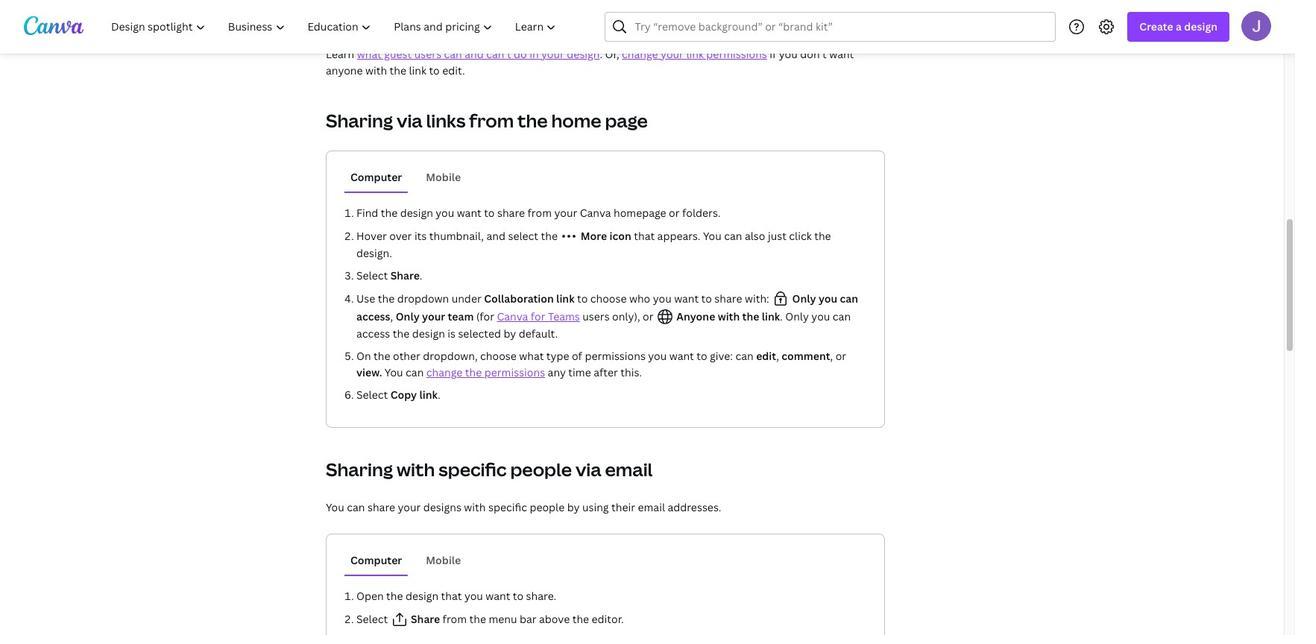 Task type: locate. For each thing, give the bounding box(es) containing it.
. inside . only you can access the design is selected by default.
[[780, 310, 783, 324]]

mobile
[[426, 170, 461, 184], [426, 554, 461, 568]]

1 vertical spatial from
[[528, 206, 552, 220]]

in
[[530, 47, 539, 61]]

1 vertical spatial or
[[643, 310, 654, 324]]

1 vertical spatial that
[[441, 589, 462, 604]]

1 vertical spatial change
[[427, 366, 463, 380]]

with
[[366, 63, 387, 78], [718, 310, 740, 324], [397, 457, 435, 482], [464, 501, 486, 515]]

1 horizontal spatial that
[[634, 229, 655, 243]]

. up comment
[[780, 310, 783, 324]]

0 vertical spatial computer
[[351, 170, 402, 184]]

canva
[[580, 206, 611, 220], [497, 310, 528, 324]]

you inside that appears. you can also just click the design.
[[703, 229, 722, 243]]

teams
[[548, 310, 580, 324]]

access
[[357, 310, 391, 324], [357, 327, 390, 341]]

learn
[[326, 47, 355, 61]]

1 vertical spatial and
[[487, 229, 506, 243]]

1 vertical spatial mobile button
[[420, 547, 467, 575]]

0 vertical spatial sharing
[[326, 108, 393, 133]]

0 vertical spatial via
[[397, 108, 423, 133]]

select
[[357, 269, 388, 283], [357, 388, 388, 402], [357, 612, 391, 627]]

1 horizontal spatial permissions
[[585, 349, 646, 363]]

share left designs
[[368, 501, 395, 515]]

people
[[511, 457, 572, 482], [530, 501, 565, 515]]

change right or,
[[622, 47, 658, 61]]

mobile button down links
[[420, 163, 467, 192]]

sharing for sharing via links from the home page
[[326, 108, 393, 133]]

the down "with:"
[[743, 310, 760, 324]]

the up other
[[393, 327, 410, 341]]

the right on
[[374, 349, 391, 363]]

computer for open
[[351, 554, 402, 568]]

0 vertical spatial mobile
[[426, 170, 461, 184]]

select down view.
[[357, 388, 388, 402]]

mobile button up open the design that you want to share.
[[420, 547, 467, 575]]

computer button for find
[[345, 163, 408, 192]]

0 vertical spatial that
[[634, 229, 655, 243]]

that up share from the menu bar above the editor.
[[441, 589, 462, 604]]

learn what guest users can and can't do in your design . or, change your link permissions
[[326, 47, 768, 61]]

0 horizontal spatial change
[[427, 366, 463, 380]]

you inside . only you can access the design is selected by default.
[[812, 310, 831, 324]]

0 horizontal spatial share
[[368, 501, 395, 515]]

. up dropdown
[[420, 269, 423, 283]]

by inside . only you can access the design is selected by default.
[[504, 327, 516, 341]]

, left comment
[[777, 349, 779, 363]]

2 vertical spatial select
[[357, 612, 391, 627]]

access inside only you can access
[[357, 310, 391, 324]]

.
[[600, 47, 603, 61], [420, 269, 423, 283], [780, 310, 783, 324], [438, 388, 441, 402]]

1 vertical spatial you
[[385, 366, 403, 380]]

by down , only your team (for canva for teams users only), or
[[504, 327, 516, 341]]

design.
[[357, 246, 392, 260]]

2 horizontal spatial from
[[528, 206, 552, 220]]

2 vertical spatial or
[[836, 349, 847, 363]]

your
[[542, 47, 565, 61], [661, 47, 684, 61], [555, 206, 578, 220], [422, 310, 446, 324], [398, 501, 421, 515]]

to
[[429, 63, 440, 78], [484, 206, 495, 220], [577, 292, 588, 306], [702, 292, 712, 306], [697, 349, 708, 363], [513, 589, 524, 604]]

want
[[830, 47, 854, 61], [457, 206, 482, 220], [675, 292, 699, 306], [670, 349, 694, 363], [486, 589, 511, 604]]

1 horizontal spatial from
[[469, 108, 514, 133]]

computer button up the open
[[345, 547, 408, 575]]

only inside . only you can access the design is selected by default.
[[786, 310, 809, 324]]

or up the appears.
[[669, 206, 680, 220]]

any
[[548, 366, 566, 380]]

2 sharing from the top
[[326, 457, 393, 482]]

1 horizontal spatial via
[[576, 457, 602, 482]]

0 horizontal spatial permissions
[[485, 366, 545, 380]]

1 vertical spatial mobile
[[426, 554, 461, 568]]

1 horizontal spatial what
[[519, 349, 544, 363]]

or
[[669, 206, 680, 220], [643, 310, 654, 324], [836, 349, 847, 363]]

. right the copy
[[438, 388, 441, 402]]

want inside on the other dropdown, choose what type of permissions you want to give: can edit , comment , or view. you can change the permissions any time after this.
[[670, 349, 694, 363]]

0 horizontal spatial users
[[415, 47, 442, 61]]

guest
[[384, 47, 412, 61]]

links
[[426, 108, 466, 133]]

you
[[703, 229, 722, 243], [385, 366, 403, 380], [326, 501, 345, 515]]

change
[[622, 47, 658, 61], [427, 366, 463, 380]]

1 computer from the top
[[351, 170, 402, 184]]

1 vertical spatial users
[[583, 310, 610, 324]]

sharing
[[326, 108, 393, 133], [326, 457, 393, 482]]

only),
[[613, 310, 641, 324]]

specific
[[439, 457, 507, 482], [489, 501, 527, 515]]

if you don't want anyone with the link to edit.
[[326, 47, 854, 78]]

design up its
[[400, 206, 433, 220]]

sharing with specific people via email
[[326, 457, 653, 482]]

0 vertical spatial from
[[469, 108, 514, 133]]

for
[[531, 310, 546, 324]]

2 computer from the top
[[351, 554, 402, 568]]

1 vertical spatial computer
[[351, 554, 402, 568]]

select down the open
[[357, 612, 391, 627]]

. only you can access the design is selected by default.
[[357, 310, 851, 341]]

want up menu
[[486, 589, 511, 604]]

want inside if you don't want anyone with the link to edit.
[[830, 47, 854, 61]]

design right a
[[1185, 19, 1218, 34]]

under
[[452, 292, 482, 306]]

. left or,
[[600, 47, 603, 61]]

1 computer button from the top
[[345, 163, 408, 192]]

want up hover over its thumbnail, and select the
[[457, 206, 482, 220]]

only up comment
[[786, 310, 809, 324]]

hover over its thumbnail, and select the
[[357, 229, 561, 243]]

0 horizontal spatial by
[[504, 327, 516, 341]]

with:
[[745, 292, 770, 306]]

permissions left "any"
[[485, 366, 545, 380]]

design inside . only you can access the design is selected by default.
[[412, 327, 445, 341]]

1 vertical spatial what
[[519, 349, 544, 363]]

design inside dropdown button
[[1185, 19, 1218, 34]]

what left the guest
[[357, 47, 382, 61]]

design right the open
[[406, 589, 439, 604]]

type
[[547, 349, 570, 363]]

choose up "only),"
[[591, 292, 627, 306]]

2 mobile from the top
[[426, 554, 461, 568]]

link
[[687, 47, 704, 61], [409, 63, 427, 78], [557, 292, 575, 306], [762, 310, 780, 324], [420, 388, 438, 402]]

1 mobile from the top
[[426, 170, 461, 184]]

the right "use"
[[378, 292, 395, 306]]

1 vertical spatial choose
[[480, 349, 517, 363]]

users
[[415, 47, 442, 61], [583, 310, 610, 324]]

1 vertical spatial computer button
[[345, 547, 408, 575]]

only
[[793, 292, 817, 306], [396, 310, 420, 324], [786, 310, 809, 324]]

share
[[391, 269, 420, 283], [411, 612, 440, 627]]

want down the try "remove background" or "brand kit" search field
[[830, 47, 854, 61]]

mobile for you
[[426, 170, 461, 184]]

above
[[539, 612, 570, 627]]

edit.
[[443, 63, 465, 78]]

0 vertical spatial canva
[[580, 206, 611, 220]]

design for open the design that you want to share.
[[406, 589, 439, 604]]

canva down collaboration at the top left
[[497, 310, 528, 324]]

default.
[[519, 327, 558, 341]]

choose
[[591, 292, 627, 306], [480, 349, 517, 363]]

0 vertical spatial permissions
[[707, 47, 768, 61]]

what down default.
[[519, 349, 544, 363]]

0 vertical spatial computer button
[[345, 163, 408, 192]]

or down who
[[643, 310, 654, 324]]

from down open the design that you want to share.
[[443, 612, 467, 627]]

you
[[779, 47, 798, 61], [436, 206, 455, 220], [653, 292, 672, 306], [819, 292, 838, 306], [812, 310, 831, 324], [649, 349, 667, 363], [465, 589, 483, 604]]

1 horizontal spatial by
[[567, 501, 580, 515]]

share down open the design that you want to share.
[[411, 612, 440, 627]]

the down the guest
[[390, 63, 407, 78]]

2 computer button from the top
[[345, 547, 408, 575]]

1 select from the top
[[357, 269, 388, 283]]

people left 'using'
[[530, 501, 565, 515]]

create a design button
[[1128, 12, 1230, 42]]

or,
[[605, 47, 620, 61]]

your right or,
[[661, 47, 684, 61]]

0 vertical spatial by
[[504, 327, 516, 341]]

mobile down links
[[426, 170, 461, 184]]

specific up designs
[[439, 457, 507, 482]]

1 vertical spatial permissions
[[585, 349, 646, 363]]

,
[[391, 310, 393, 324], [777, 349, 779, 363], [831, 349, 833, 363]]

edit
[[757, 349, 777, 363]]

1 access from the top
[[357, 310, 391, 324]]

can
[[444, 47, 462, 61], [725, 229, 743, 243], [840, 292, 859, 306], [833, 310, 851, 324], [736, 349, 754, 363], [406, 366, 424, 380], [347, 501, 365, 515]]

or right comment
[[836, 349, 847, 363]]

1 mobile button from the top
[[420, 163, 467, 192]]

1 vertical spatial by
[[567, 501, 580, 515]]

2 horizontal spatial you
[[703, 229, 722, 243]]

jacob simon image
[[1242, 11, 1272, 41]]

only inside only you can access
[[793, 292, 817, 306]]

users right the guest
[[415, 47, 442, 61]]

people up you can share your designs with specific people by using their email addresses. at the bottom of the page
[[511, 457, 572, 482]]

computer up find
[[351, 170, 402, 184]]

select down design.
[[357, 269, 388, 283]]

only right "with:"
[[793, 292, 817, 306]]

only down dropdown
[[396, 310, 420, 324]]

0 vertical spatial select
[[357, 269, 388, 283]]

permissions left if
[[707, 47, 768, 61]]

1 vertical spatial people
[[530, 501, 565, 515]]

open the design that you want to share.
[[357, 589, 557, 604]]

the inside . only you can access the design is selected by default.
[[393, 327, 410, 341]]

0 vertical spatial choose
[[591, 292, 627, 306]]

share
[[498, 206, 525, 220], [715, 292, 743, 306], [368, 501, 395, 515]]

that down homepage
[[634, 229, 655, 243]]

1 horizontal spatial change
[[622, 47, 658, 61]]

canva up 'more'
[[580, 206, 611, 220]]

the right find
[[381, 206, 398, 220]]

to left give:
[[697, 349, 708, 363]]

change your link permissions link
[[622, 47, 768, 61]]

design
[[1185, 19, 1218, 34], [567, 47, 600, 61], [400, 206, 433, 220], [412, 327, 445, 341], [406, 589, 439, 604]]

computer button for open
[[345, 547, 408, 575]]

0 horizontal spatial what
[[357, 47, 382, 61]]

1 horizontal spatial users
[[583, 310, 610, 324]]

0 vertical spatial or
[[669, 206, 680, 220]]

0 horizontal spatial choose
[[480, 349, 517, 363]]

sharing via links from the home page
[[326, 108, 648, 133]]

from up select
[[528, 206, 552, 220]]

design left is
[[412, 327, 445, 341]]

1 vertical spatial via
[[576, 457, 602, 482]]

anyone with the link
[[674, 310, 780, 324]]

2 vertical spatial permissions
[[485, 366, 545, 380]]

0 vertical spatial share
[[391, 269, 420, 283]]

select for share
[[357, 269, 388, 283]]

0 vertical spatial what
[[357, 47, 382, 61]]

, right edit at bottom right
[[831, 349, 833, 363]]

0 horizontal spatial and
[[465, 47, 484, 61]]

that inside that appears. you can also just click the design.
[[634, 229, 655, 243]]

share up dropdown
[[391, 269, 420, 283]]

users left "only),"
[[583, 310, 610, 324]]

2 vertical spatial share
[[368, 501, 395, 515]]

to left share.
[[513, 589, 524, 604]]

the left menu
[[470, 612, 486, 627]]

1 vertical spatial share
[[411, 612, 440, 627]]

select
[[508, 229, 539, 243]]

via up 'using'
[[576, 457, 602, 482]]

0 horizontal spatial you
[[326, 501, 345, 515]]

share up select
[[498, 206, 525, 220]]

computer for find
[[351, 170, 402, 184]]

who
[[630, 292, 651, 306]]

also
[[745, 229, 766, 243]]

computer button up find
[[345, 163, 408, 192]]

2 horizontal spatial or
[[836, 349, 847, 363]]

1 vertical spatial access
[[357, 327, 390, 341]]

, down select share .
[[391, 310, 393, 324]]

2 access from the top
[[357, 327, 390, 341]]

to inside if you don't want anyone with the link to edit.
[[429, 63, 440, 78]]

can inside that appears. you can also just click the design.
[[725, 229, 743, 243]]

0 vertical spatial share
[[498, 206, 525, 220]]

2 vertical spatial from
[[443, 612, 467, 627]]

copy
[[391, 388, 417, 402]]

permissions up after
[[585, 349, 646, 363]]

access up on
[[357, 327, 390, 341]]

share up anyone with the link
[[715, 292, 743, 306]]

from right links
[[469, 108, 514, 133]]

what
[[357, 47, 382, 61], [519, 349, 544, 363]]

access inside . only you can access the design is selected by default.
[[357, 327, 390, 341]]

change down dropdown,
[[427, 366, 463, 380]]

0 vertical spatial users
[[415, 47, 442, 61]]

that
[[634, 229, 655, 243], [441, 589, 462, 604]]

0 vertical spatial access
[[357, 310, 391, 324]]

comment
[[782, 349, 831, 363]]

using
[[583, 501, 609, 515]]

is
[[448, 327, 456, 341]]

0 horizontal spatial canva
[[497, 310, 528, 324]]

0 vertical spatial you
[[703, 229, 722, 243]]

anyone
[[326, 63, 363, 78]]

1 sharing from the top
[[326, 108, 393, 133]]

1 horizontal spatial and
[[487, 229, 506, 243]]

via left links
[[397, 108, 423, 133]]

email right their
[[638, 501, 665, 515]]

specific down sharing with specific people via email at bottom
[[489, 501, 527, 515]]

1 vertical spatial specific
[[489, 501, 527, 515]]

mobile up open the design that you want to share.
[[426, 554, 461, 568]]

0 horizontal spatial from
[[443, 612, 467, 627]]

1 vertical spatial share
[[715, 292, 743, 306]]

2 mobile button from the top
[[420, 547, 467, 575]]

choose up change the permissions link
[[480, 349, 517, 363]]

, only your team (for canva for teams users only), or
[[391, 310, 657, 324]]

0 horizontal spatial or
[[643, 310, 654, 324]]

1 vertical spatial email
[[638, 501, 665, 515]]

1 vertical spatial sharing
[[326, 457, 393, 482]]

1 horizontal spatial you
[[385, 366, 403, 380]]

email up their
[[605, 457, 653, 482]]

want up anyone
[[675, 292, 699, 306]]

email
[[605, 457, 653, 482], [638, 501, 665, 515]]

2 horizontal spatial permissions
[[707, 47, 768, 61]]

1 vertical spatial canva
[[497, 310, 528, 324]]

2 select from the top
[[357, 388, 388, 402]]

computer
[[351, 170, 402, 184], [351, 554, 402, 568]]

you can share your designs with specific people by using their email addresses.
[[326, 501, 722, 515]]

with right anyone
[[718, 310, 740, 324]]

change inside on the other dropdown, choose what type of permissions you want to give: can edit , comment , or view. you can change the permissions any time after this.
[[427, 366, 463, 380]]

the down dropdown,
[[465, 366, 482, 380]]

can inside only you can access
[[840, 292, 859, 306]]

0 horizontal spatial via
[[397, 108, 423, 133]]

sharing for sharing with specific people via email
[[326, 457, 393, 482]]

the right click
[[815, 229, 832, 243]]

by left 'using'
[[567, 501, 580, 515]]

to left edit.
[[429, 63, 440, 78]]

click
[[790, 229, 812, 243]]

1 vertical spatial select
[[357, 388, 388, 402]]

and left can't
[[465, 47, 484, 61]]

want left give:
[[670, 349, 694, 363]]

computer up the open
[[351, 554, 402, 568]]

0 vertical spatial mobile button
[[420, 163, 467, 192]]

thumbnail,
[[430, 229, 484, 243]]

with down the guest
[[366, 63, 387, 78]]

access down "use"
[[357, 310, 391, 324]]

and left select
[[487, 229, 506, 243]]



Task type: vqa. For each thing, say whether or not it's contained in the screenshot.
topmost Computer button
yes



Task type: describe. For each thing, give the bounding box(es) containing it.
selected
[[458, 327, 501, 341]]

0 vertical spatial specific
[[439, 457, 507, 482]]

your up that appears. you can also just click the design.
[[555, 206, 578, 220]]

page
[[605, 108, 648, 133]]

your left designs
[[398, 501, 421, 515]]

2 horizontal spatial share
[[715, 292, 743, 306]]

3 select from the top
[[357, 612, 391, 627]]

with right designs
[[464, 501, 486, 515]]

homepage
[[614, 206, 667, 220]]

menu
[[489, 612, 517, 627]]

mobile button for that
[[420, 547, 467, 575]]

you inside on the other dropdown, choose what type of permissions you want to give: can edit , comment , or view. you can change the permissions any time after this.
[[649, 349, 667, 363]]

select for copy
[[357, 388, 388, 402]]

team
[[448, 310, 474, 324]]

give:
[[710, 349, 733, 363]]

with inside if you don't want anyone with the link to edit.
[[366, 63, 387, 78]]

find
[[357, 206, 379, 220]]

design left or,
[[567, 47, 600, 61]]

or inside on the other dropdown, choose what type of permissions you want to give: can edit , comment , or view. you can change the permissions any time after this.
[[836, 349, 847, 363]]

only for . only you can access the design is selected by default.
[[786, 310, 809, 324]]

you inside only you can access
[[819, 292, 838, 306]]

to inside on the other dropdown, choose what type of permissions you want to give: can edit , comment , or view. you can change the permissions any time after this.
[[697, 349, 708, 363]]

after
[[594, 366, 618, 380]]

link inside if you don't want anyone with the link to edit.
[[409, 63, 427, 78]]

Try "remove background" or "brand kit" search field
[[635, 13, 1047, 41]]

collaboration
[[484, 292, 554, 306]]

hover
[[357, 229, 387, 243]]

design for create a design
[[1185, 19, 1218, 34]]

you inside on the other dropdown, choose what type of permissions you want to give: can edit , comment , or view. you can change the permissions any time after this.
[[385, 366, 403, 380]]

do
[[514, 47, 527, 61]]

only for , only your team (for canva for teams users only), or
[[396, 310, 420, 324]]

use
[[357, 292, 375, 306]]

0 horizontal spatial ,
[[391, 310, 393, 324]]

dropdown
[[397, 292, 449, 306]]

to up hover over its thumbnail, and select the
[[484, 206, 495, 220]]

0 vertical spatial change
[[622, 47, 658, 61]]

your down dropdown
[[422, 310, 446, 324]]

use the dropdown under collaboration link to choose who you want to share with:
[[357, 292, 772, 306]]

on the other dropdown, choose what type of permissions you want to give: can edit , comment , or view. you can change the permissions any time after this.
[[357, 349, 847, 380]]

mobile button for you
[[420, 163, 467, 192]]

2 horizontal spatial ,
[[831, 349, 833, 363]]

find the design you want to share from your canva homepage or folders.
[[357, 206, 721, 220]]

their
[[612, 501, 636, 515]]

don't
[[801, 47, 827, 61]]

canva for teams link
[[497, 310, 580, 324]]

design for find the design you want to share from your canva homepage or folders.
[[400, 206, 433, 220]]

your right in at the left of page
[[542, 47, 565, 61]]

create a design
[[1140, 19, 1218, 34]]

editor.
[[592, 612, 624, 627]]

1 horizontal spatial canva
[[580, 206, 611, 220]]

folders.
[[683, 206, 721, 220]]

on
[[357, 349, 371, 363]]

0 vertical spatial people
[[511, 457, 572, 482]]

if
[[770, 47, 777, 61]]

can inside . only you can access the design is selected by default.
[[833, 310, 851, 324]]

more
[[581, 229, 607, 243]]

share.
[[526, 589, 557, 604]]

open
[[357, 589, 384, 604]]

dropdown,
[[423, 349, 478, 363]]

with up designs
[[397, 457, 435, 482]]

icon
[[610, 229, 632, 243]]

(for
[[477, 310, 495, 324]]

the down find the design you want to share from your canva homepage or folders.
[[541, 229, 558, 243]]

create
[[1140, 19, 1174, 34]]

the right above
[[573, 612, 589, 627]]

the left home
[[518, 108, 548, 133]]

what inside on the other dropdown, choose what type of permissions you want to give: can edit , comment , or view. you can change the permissions any time after this.
[[519, 349, 544, 363]]

can't
[[487, 47, 512, 61]]

to up anyone
[[702, 292, 712, 306]]

select copy link .
[[357, 388, 441, 402]]

2 vertical spatial you
[[326, 501, 345, 515]]

0 vertical spatial and
[[465, 47, 484, 61]]

choose inside on the other dropdown, choose what type of permissions you want to give: can edit , comment , or view. you can change the permissions any time after this.
[[480, 349, 517, 363]]

this.
[[621, 366, 642, 380]]

time
[[569, 366, 591, 380]]

1 horizontal spatial ,
[[777, 349, 779, 363]]

0 horizontal spatial that
[[441, 589, 462, 604]]

what guest users can and can't do in your design link
[[357, 47, 600, 61]]

its
[[415, 229, 427, 243]]

that appears. you can also just click the design.
[[357, 229, 832, 260]]

share from the menu bar above the editor.
[[409, 612, 624, 627]]

change the permissions link
[[427, 366, 545, 380]]

1 horizontal spatial or
[[669, 206, 680, 220]]

addresses.
[[668, 501, 722, 515]]

the inside if you don't want anyone with the link to edit.
[[390, 63, 407, 78]]

just
[[768, 229, 787, 243]]

1 horizontal spatial choose
[[591, 292, 627, 306]]

appears.
[[658, 229, 701, 243]]

the inside that appears. you can also just click the design.
[[815, 229, 832, 243]]

more icon
[[578, 229, 632, 243]]

you inside if you don't want anyone with the link to edit.
[[779, 47, 798, 61]]

to up teams
[[577, 292, 588, 306]]

designs
[[424, 501, 462, 515]]

only you can access
[[357, 292, 859, 324]]

of
[[572, 349, 583, 363]]

a
[[1177, 19, 1182, 34]]

anyone
[[677, 310, 716, 324]]

over
[[390, 229, 412, 243]]

0 vertical spatial email
[[605, 457, 653, 482]]

the right the open
[[387, 589, 403, 604]]

bar
[[520, 612, 537, 627]]

other
[[393, 349, 421, 363]]

select share .
[[357, 269, 423, 283]]

home
[[552, 108, 602, 133]]

mobile for that
[[426, 554, 461, 568]]

top level navigation element
[[101, 12, 570, 42]]

view.
[[357, 366, 382, 380]]

1 horizontal spatial share
[[498, 206, 525, 220]]



